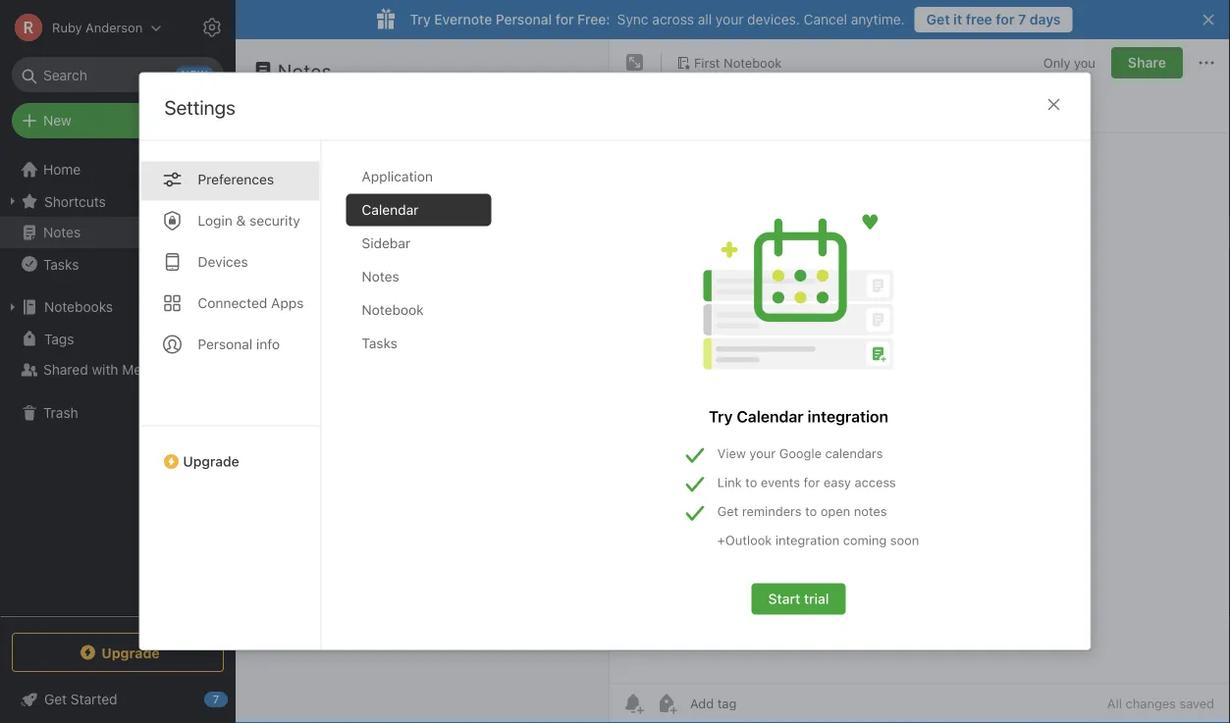 Task type: locate. For each thing, give the bounding box(es) containing it.
try
[[410, 11, 431, 27], [709, 408, 733, 426]]

None search field
[[26, 57, 210, 92]]

&
[[236, 213, 246, 229]]

0 horizontal spatial personal
[[198, 337, 253, 353]]

calendar up view your google calendars
[[737, 408, 804, 426]]

0 horizontal spatial calendar
[[362, 202, 419, 218]]

0 vertical spatial upgrade button
[[140, 426, 321, 478]]

0 horizontal spatial tab list
[[140, 141, 322, 650]]

for left free:
[[556, 11, 574, 27]]

for inside button
[[996, 11, 1015, 27]]

easy
[[824, 476, 851, 490]]

to left open
[[805, 504, 817, 519]]

0 vertical spatial notebook
[[724, 55, 782, 70]]

devices.
[[748, 11, 800, 27]]

start trial button
[[752, 584, 846, 615]]

tab list
[[140, 141, 322, 650], [346, 161, 507, 650]]

0 vertical spatial your
[[716, 11, 744, 27]]

reminders
[[742, 504, 802, 519]]

expand notebooks image
[[5, 300, 21, 315]]

open
[[821, 504, 851, 519]]

calendar down cheese
[[362, 202, 419, 218]]

shared with me link
[[0, 355, 235, 386]]

1 vertical spatial try
[[709, 408, 733, 426]]

1 horizontal spatial get
[[927, 11, 950, 27]]

trash link
[[0, 398, 235, 429]]

0 vertical spatial get
[[927, 11, 950, 27]]

notebook inside button
[[724, 55, 782, 70]]

your
[[716, 11, 744, 27], [750, 447, 776, 461]]

0 horizontal spatial get
[[718, 504, 739, 519]]

notes
[[278, 59, 332, 82], [43, 224, 81, 241], [362, 269, 399, 285]]

upgrade inside tab list
[[183, 454, 239, 470]]

upgrade
[[183, 454, 239, 470], [101, 645, 160, 661]]

1 horizontal spatial notebook
[[724, 55, 782, 70]]

0 vertical spatial upgrade
[[183, 454, 239, 470]]

notes
[[854, 504, 887, 519]]

1 vertical spatial integration
[[776, 533, 840, 548]]

1 vertical spatial your
[[750, 447, 776, 461]]

tasks
[[43, 256, 79, 272], [362, 336, 398, 352]]

tree containing home
[[0, 154, 236, 616]]

sugar
[[326, 172, 363, 189]]

login
[[198, 213, 233, 229]]

upgrade button inside tab list
[[140, 426, 321, 478]]

2 vertical spatial notes
[[362, 269, 399, 285]]

trash
[[43, 405, 78, 421]]

1 vertical spatial tasks
[[362, 336, 398, 352]]

1 horizontal spatial your
[[750, 447, 776, 461]]

0 horizontal spatial notebook
[[362, 302, 424, 318]]

link
[[718, 476, 742, 490]]

days
[[1030, 11, 1061, 27]]

get it free for 7 days button
[[915, 7, 1073, 32]]

first
[[694, 55, 720, 70]]

Note Editor text field
[[610, 134, 1231, 684]]

preferences
[[198, 172, 274, 188]]

for for easy
[[804, 476, 820, 490]]

integration down "get reminders to open notes"
[[776, 533, 840, 548]]

notes down shortcuts
[[43, 224, 81, 241]]

notebook
[[724, 55, 782, 70], [362, 302, 424, 318]]

1 vertical spatial calendar
[[737, 408, 804, 426]]

upgrade button
[[140, 426, 321, 478], [12, 633, 224, 673]]

application
[[362, 169, 433, 185]]

coming
[[843, 533, 887, 548]]

0 vertical spatial personal
[[496, 11, 552, 27]]

only
[[1044, 55, 1071, 70]]

1 vertical spatial upgrade
[[101, 645, 160, 661]]

personal down connected at the top left
[[198, 337, 253, 353]]

1 horizontal spatial upgrade
[[183, 454, 239, 470]]

1 vertical spatial notebook
[[362, 302, 424, 318]]

2 horizontal spatial for
[[996, 11, 1015, 27]]

tree
[[0, 154, 236, 616]]

cancel
[[804, 11, 847, 27]]

0 horizontal spatial try
[[410, 11, 431, 27]]

for left easy
[[804, 476, 820, 490]]

home link
[[0, 154, 236, 186]]

get down link on the right bottom of the page
[[718, 504, 739, 519]]

add a reminder image
[[622, 692, 645, 716]]

1 horizontal spatial tab list
[[346, 161, 507, 650]]

soon
[[891, 533, 919, 548]]

1 horizontal spatial notes
[[278, 59, 332, 82]]

only you
[[1044, 55, 1096, 70]]

eggs
[[291, 172, 322, 189]]

2 horizontal spatial notes
[[362, 269, 399, 285]]

1 horizontal spatial for
[[804, 476, 820, 490]]

0 vertical spatial to
[[746, 476, 758, 490]]

0 horizontal spatial upgrade
[[101, 645, 160, 661]]

0 vertical spatial tasks
[[43, 256, 79, 272]]

try for try calendar integration
[[709, 408, 733, 426]]

notebook right the first
[[724, 55, 782, 70]]

your right all
[[716, 11, 744, 27]]

0 horizontal spatial for
[[556, 11, 574, 27]]

personal
[[496, 11, 552, 27], [198, 337, 253, 353]]

1 horizontal spatial tasks
[[362, 336, 398, 352]]

try up view
[[709, 408, 733, 426]]

notes up grocery
[[278, 59, 332, 82]]

info
[[256, 337, 280, 353]]

me
[[122, 362, 142, 378]]

1 horizontal spatial try
[[709, 408, 733, 426]]

a few minutes ago
[[261, 214, 362, 227]]

tasks tab
[[346, 328, 492, 360]]

devices
[[198, 254, 248, 270]]

get it free for 7 days
[[927, 11, 1061, 27]]

tasks button
[[0, 248, 235, 280]]

notes tab
[[346, 261, 492, 293]]

0 vertical spatial calendar
[[362, 202, 419, 218]]

notes down the sidebar
[[362, 269, 399, 285]]

1 vertical spatial personal
[[198, 337, 253, 353]]

new button
[[12, 103, 224, 138]]

get inside button
[[927, 11, 950, 27]]

tasks down notebook tab
[[362, 336, 398, 352]]

link to events for easy access
[[718, 476, 896, 490]]

1 vertical spatial notes
[[43, 224, 81, 241]]

notebook down notes tab
[[362, 302, 424, 318]]

to right link on the right bottom of the page
[[746, 476, 758, 490]]

0 horizontal spatial your
[[716, 11, 744, 27]]

sidebar tab
[[346, 228, 492, 260]]

calendar inside tab
[[362, 202, 419, 218]]

personal right the evernote
[[496, 11, 552, 27]]

1 vertical spatial upgrade button
[[12, 633, 224, 673]]

expand note image
[[624, 51, 647, 75]]

note window element
[[610, 39, 1231, 724]]

home
[[43, 162, 81, 178]]

your right view
[[750, 447, 776, 461]]

connected
[[198, 295, 267, 312]]

try left the evernote
[[410, 11, 431, 27]]

7
[[1018, 11, 1026, 27]]

access
[[855, 476, 896, 490]]

get for get it free for 7 days
[[927, 11, 950, 27]]

1 vertical spatial get
[[718, 504, 739, 519]]

personal info
[[198, 337, 280, 353]]

integration up calendars
[[808, 408, 889, 426]]

notes inside the note list element
[[278, 59, 332, 82]]

0 vertical spatial try
[[410, 11, 431, 27]]

application tab
[[346, 161, 492, 193]]

1 horizontal spatial personal
[[496, 11, 552, 27]]

calendar
[[362, 202, 419, 218], [737, 408, 804, 426]]

for
[[556, 11, 574, 27], [996, 11, 1015, 27], [804, 476, 820, 490]]

get for get reminders to open notes
[[718, 504, 739, 519]]

for left 7
[[996, 11, 1015, 27]]

settings image
[[200, 16, 224, 39]]

integration
[[808, 408, 889, 426], [776, 533, 840, 548]]

+outlook
[[718, 533, 772, 548]]

1 horizontal spatial to
[[805, 504, 817, 519]]

get left it
[[927, 11, 950, 27]]

it
[[954, 11, 963, 27]]

0 horizontal spatial tasks
[[43, 256, 79, 272]]

tasks up notebooks on the left top of page
[[43, 256, 79, 272]]

calendar tab
[[346, 194, 492, 227]]

0 vertical spatial notes
[[278, 59, 332, 82]]

across
[[652, 11, 694, 27]]

new
[[43, 112, 71, 129]]

to
[[746, 476, 758, 490], [805, 504, 817, 519]]

get
[[927, 11, 950, 27], [718, 504, 739, 519]]



Task type: vqa. For each thing, say whether or not it's contained in the screenshot.
Important
no



Task type: describe. For each thing, give the bounding box(es) containing it.
try evernote personal for free: sync across all your devices. cancel anytime.
[[410, 11, 905, 27]]

for for free:
[[556, 11, 574, 27]]

sidebar
[[362, 235, 411, 252]]

1 horizontal spatial calendar
[[737, 408, 804, 426]]

view
[[718, 447, 746, 461]]

evernote
[[434, 11, 492, 27]]

first notebook
[[694, 55, 782, 70]]

calendars
[[825, 447, 883, 461]]

notebook inside tab
[[362, 302, 424, 318]]

grocery list milk eggs sugar cheese
[[261, 152, 415, 189]]

security
[[250, 213, 300, 229]]

tasks inside tab
[[362, 336, 398, 352]]

get reminders to open notes
[[718, 504, 887, 519]]

anytime.
[[851, 11, 905, 27]]

notebook tab
[[346, 294, 492, 327]]

close image
[[1042, 93, 1066, 117]]

all
[[698, 11, 712, 27]]

apps
[[271, 295, 304, 312]]

grocery
[[261, 152, 313, 168]]

trial
[[804, 591, 829, 608]]

events
[[761, 476, 800, 490]]

start trial
[[768, 591, 829, 608]]

settings
[[164, 96, 235, 119]]

shared with me
[[43, 362, 142, 378]]

notes inside tab
[[362, 269, 399, 285]]

0 vertical spatial integration
[[808, 408, 889, 426]]

first notebook button
[[670, 49, 789, 77]]

notes link
[[0, 217, 235, 248]]

free
[[966, 11, 993, 27]]

changes
[[1126, 697, 1176, 711]]

start
[[768, 591, 801, 608]]

a
[[261, 214, 268, 227]]

shared
[[43, 362, 88, 378]]

Search text field
[[26, 57, 210, 92]]

ago
[[342, 214, 362, 227]]

minutes
[[294, 214, 338, 227]]

login & security
[[198, 213, 300, 229]]

view your google calendars
[[718, 447, 883, 461]]

for for 7
[[996, 11, 1015, 27]]

try for try evernote personal for free: sync across all your devices. cancel anytime.
[[410, 11, 431, 27]]

you
[[1074, 55, 1096, 70]]

saved
[[1180, 697, 1215, 711]]

google
[[779, 447, 822, 461]]

add tag image
[[655, 692, 679, 716]]

all changes saved
[[1108, 697, 1215, 711]]

with
[[92, 362, 118, 378]]

share
[[1128, 55, 1167, 71]]

notebooks link
[[0, 292, 235, 323]]

cheese
[[367, 172, 415, 189]]

upgrade for the bottom upgrade popup button
[[101, 645, 160, 661]]

note list element
[[236, 39, 610, 724]]

shortcuts
[[44, 193, 106, 209]]

notebooks
[[44, 299, 113, 315]]

try calendar integration
[[709, 408, 889, 426]]

upgrade for upgrade popup button in the tab list
[[183, 454, 239, 470]]

shortcuts button
[[0, 186, 235, 217]]

0 horizontal spatial to
[[746, 476, 758, 490]]

tab list containing application
[[346, 161, 507, 650]]

1 vertical spatial to
[[805, 504, 817, 519]]

sync
[[617, 11, 649, 27]]

all
[[1108, 697, 1122, 711]]

few
[[271, 214, 291, 227]]

tab list containing preferences
[[140, 141, 322, 650]]

tags button
[[0, 323, 235, 355]]

share button
[[1112, 47, 1183, 79]]

list
[[317, 152, 340, 168]]

free:
[[578, 11, 611, 27]]

tags
[[44, 331, 74, 347]]

tasks inside button
[[43, 256, 79, 272]]

milk
[[261, 172, 287, 189]]

connected apps
[[198, 295, 304, 312]]

0 horizontal spatial notes
[[43, 224, 81, 241]]

+outlook integration coming soon
[[718, 533, 919, 548]]



